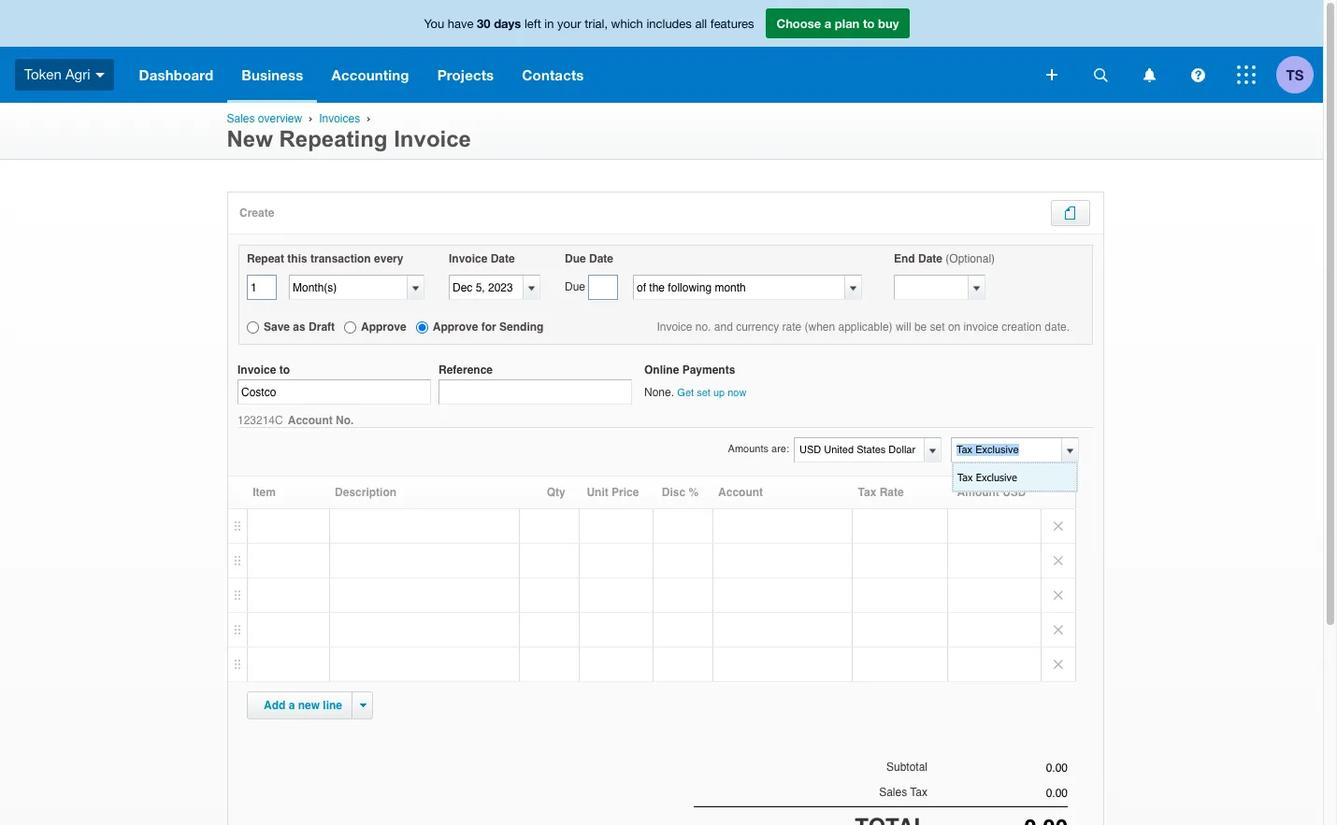 Task type: locate. For each thing, give the bounding box(es) containing it.
save as draft
[[264, 321, 335, 334]]

sales
[[227, 112, 255, 125], [879, 786, 907, 799]]

invoices link
[[319, 112, 360, 125]]

add a new line link
[[252, 693, 353, 719]]

a left plan
[[824, 16, 831, 31]]

None text field
[[247, 275, 277, 300], [634, 276, 844, 299], [895, 276, 968, 299], [237, 380, 431, 405], [928, 762, 1068, 775], [928, 787, 1068, 800], [247, 275, 277, 300], [634, 276, 844, 299], [895, 276, 968, 299], [237, 380, 431, 405], [928, 762, 1068, 775], [928, 787, 1068, 800]]

account no.
[[288, 414, 357, 427]]

0 horizontal spatial sales
[[227, 112, 255, 125]]

1 vertical spatial delete line item image
[[1042, 648, 1075, 682]]

invoice left no.
[[657, 321, 692, 334]]

0 horizontal spatial svg image
[[1046, 69, 1058, 80]]

set
[[930, 321, 945, 334], [697, 387, 710, 399]]

1 vertical spatial a
[[289, 700, 295, 713]]

1 vertical spatial due
[[565, 281, 585, 294]]

trial,
[[585, 17, 608, 31]]

item
[[253, 487, 276, 500]]

set inside none. get set up now
[[697, 387, 710, 399]]

delete line item image
[[1042, 510, 1075, 544], [1042, 545, 1075, 578], [1042, 579, 1075, 613]]

approve
[[361, 321, 406, 334], [433, 321, 478, 334]]

sending
[[499, 321, 544, 334]]

1 vertical spatial set
[[697, 387, 710, 399]]

ts button
[[1276, 47, 1323, 103]]

1 horizontal spatial to
[[863, 16, 875, 31]]

account left no.
[[288, 414, 333, 427]]

end
[[894, 252, 915, 266]]

2 vertical spatial tax
[[910, 786, 928, 799]]

Invoice                                                                Date text field
[[450, 276, 523, 299]]

› left the "invoices"
[[309, 112, 313, 124]]

price
[[612, 487, 639, 500]]

1 vertical spatial account
[[718, 487, 763, 500]]

due right the invoice                                                                date
[[565, 252, 586, 266]]

for
[[481, 321, 496, 334]]

new
[[298, 700, 320, 713]]

reference
[[439, 364, 493, 377]]

none.
[[644, 386, 674, 399]]

1 vertical spatial to
[[279, 364, 290, 377]]

which
[[611, 17, 643, 31]]

to left 'buy'
[[863, 16, 875, 31]]

account
[[288, 414, 333, 427], [718, 487, 763, 500]]

line
[[323, 700, 342, 713]]

invoice no.                                                            and currency rate (when applicable)                                                          will be set on invoice creation date.
[[657, 321, 1070, 334]]

0 horizontal spatial approve
[[361, 321, 406, 334]]

set left up
[[697, 387, 710, 399]]

› right the "invoices" link
[[367, 112, 371, 124]]

contacts button
[[508, 47, 598, 103]]

0 horizontal spatial ›
[[309, 112, 313, 124]]

1 horizontal spatial set
[[930, 321, 945, 334]]

approve for sending
[[433, 321, 544, 334]]

accounting
[[331, 66, 409, 83]]

disc
[[662, 487, 685, 500]]

2 horizontal spatial tax
[[957, 471, 973, 483]]

projects
[[437, 66, 494, 83]]

up
[[713, 387, 725, 399]]

date up invoice                                                                date text box
[[491, 252, 515, 266]]

a for plan
[[824, 16, 831, 31]]

1 horizontal spatial approve
[[433, 321, 478, 334]]

0 horizontal spatial date
[[491, 252, 515, 266]]

overview
[[258, 112, 302, 125]]

due
[[565, 252, 586, 266], [565, 281, 585, 294]]

1 vertical spatial delete line item image
[[1042, 545, 1075, 578]]

sales up new
[[227, 112, 255, 125]]

3 date from the left
[[918, 252, 943, 266]]

1 approve from the left
[[361, 321, 406, 334]]

2 delete line item image from the top
[[1042, 545, 1075, 578]]

0 horizontal spatial tax
[[858, 487, 876, 500]]

1 horizontal spatial a
[[824, 16, 831, 31]]

date
[[491, 252, 515, 266], [589, 252, 613, 266], [918, 252, 943, 266]]

contacts
[[522, 66, 584, 83]]

date.
[[1045, 321, 1070, 334]]

date right end
[[918, 252, 943, 266]]

2 horizontal spatial date
[[918, 252, 943, 266]]

sales inside 'sales overview › invoices › new repeating invoice'
[[227, 112, 255, 125]]

svg image
[[1237, 65, 1256, 84], [1094, 68, 1108, 82], [1191, 68, 1205, 82], [95, 73, 104, 77]]

this
[[287, 252, 307, 266]]

repeating
[[279, 126, 388, 151]]

your
[[557, 17, 581, 31]]

approve left for
[[433, 321, 478, 334]]

0 vertical spatial tax
[[957, 471, 973, 483]]

Due Date text field
[[588, 275, 618, 300]]

delete line item image
[[1042, 614, 1075, 647], [1042, 648, 1075, 682]]

no.
[[695, 321, 711, 334]]

token
[[24, 66, 61, 82]]

sales overview › invoices › new repeating invoice
[[227, 112, 471, 151]]

sales down subtotal
[[879, 786, 907, 799]]

2 due from the top
[[565, 281, 585, 294]]

banner
[[0, 0, 1323, 103]]

1 horizontal spatial ›
[[367, 112, 371, 124]]

be
[[914, 321, 927, 334]]

%
[[689, 487, 699, 500]]

0 vertical spatial delete line item image
[[1042, 510, 1075, 544]]

1 horizontal spatial date
[[589, 252, 613, 266]]

accounting button
[[317, 47, 423, 103]]

amount
[[957, 487, 999, 500]]

0 vertical spatial delete line item image
[[1042, 614, 1075, 647]]

0 vertical spatial sales
[[227, 112, 255, 125]]

date for due
[[589, 252, 613, 266]]

amounts are:
[[728, 444, 789, 456]]

tax down subtotal
[[910, 786, 928, 799]]

invoice
[[394, 126, 471, 151], [449, 252, 487, 266], [657, 321, 692, 334], [237, 364, 276, 377]]

rate
[[782, 321, 801, 334]]

and
[[714, 321, 733, 334]]

banner containing ts
[[0, 0, 1323, 103]]

tax left rate
[[858, 487, 876, 500]]

2 date from the left
[[589, 252, 613, 266]]

to
[[863, 16, 875, 31], [279, 364, 290, 377]]

1 due from the top
[[565, 252, 586, 266]]

1 › from the left
[[309, 112, 313, 124]]

2 vertical spatial delete line item image
[[1042, 579, 1075, 613]]

1 horizontal spatial account
[[718, 487, 763, 500]]

set left on
[[930, 321, 945, 334]]

to down save
[[279, 364, 290, 377]]

0 vertical spatial a
[[824, 16, 831, 31]]

a
[[824, 16, 831, 31], [289, 700, 295, 713]]

account down amounts
[[718, 487, 763, 500]]

plan
[[835, 16, 860, 31]]

date up due date text field
[[589, 252, 613, 266]]

0 horizontal spatial account
[[288, 414, 333, 427]]

a right add on the bottom left of page
[[289, 700, 295, 713]]

projects button
[[423, 47, 508, 103]]

0 vertical spatial to
[[863, 16, 875, 31]]

svg image inside token agri popup button
[[95, 73, 104, 77]]

svg image
[[1143, 68, 1155, 82], [1046, 69, 1058, 80]]

approve right approve radio
[[361, 321, 406, 334]]

0 horizontal spatial set
[[697, 387, 710, 399]]

1 date from the left
[[491, 252, 515, 266]]

1 delete line item image from the top
[[1042, 614, 1075, 647]]

None text field
[[290, 276, 407, 299], [795, 439, 921, 462], [952, 439, 1077, 462], [928, 815, 1068, 826], [290, 276, 407, 299], [795, 439, 921, 462], [952, 439, 1077, 462], [928, 815, 1068, 826]]

due for due date
[[565, 252, 586, 266]]

a for new
[[289, 700, 295, 713]]

2 approve from the left
[[433, 321, 478, 334]]

3 delete line item image from the top
[[1042, 579, 1075, 613]]

due left due date text field
[[565, 281, 585, 294]]

end date (optional)
[[894, 252, 995, 266]]

invoices
[[319, 112, 360, 125]]

currency
[[736, 321, 779, 334]]

sales for sales overview › invoices › new repeating invoice
[[227, 112, 255, 125]]

›
[[309, 112, 313, 124], [367, 112, 371, 124]]

0 vertical spatial due
[[565, 252, 586, 266]]

1 vertical spatial tax
[[858, 487, 876, 500]]

tax
[[957, 471, 973, 483], [858, 487, 876, 500], [910, 786, 928, 799]]

tax for tax rate
[[858, 487, 876, 500]]

(optional)
[[946, 252, 995, 266]]

invoice for invoice                                                                date
[[449, 252, 487, 266]]

invoice down projects popup button
[[394, 126, 471, 151]]

0 vertical spatial account
[[288, 414, 333, 427]]

1 vertical spatial sales
[[879, 786, 907, 799]]

invoice up invoice                                                                date text box
[[449, 252, 487, 266]]

tax up amount on the right of page
[[957, 471, 973, 483]]

0 horizontal spatial a
[[289, 700, 295, 713]]

1 horizontal spatial sales
[[879, 786, 907, 799]]

new
[[227, 126, 273, 151]]

2 delete line item image from the top
[[1042, 648, 1075, 682]]

invoice down the save as draft option
[[237, 364, 276, 377]]



Task type: vqa. For each thing, say whether or not it's contained in the screenshot.
Tax
yes



Task type: describe. For each thing, give the bounding box(es) containing it.
invoice for invoice no.                                                            and currency rate (when applicable)                                                          will be set on invoice creation date.
[[657, 321, 692, 334]]

token agri
[[24, 66, 90, 82]]

transaction
[[310, 252, 371, 266]]

business button
[[227, 47, 317, 103]]

account for account
[[718, 487, 763, 500]]

in
[[545, 17, 554, 31]]

as
[[293, 321, 305, 334]]

you
[[424, 17, 444, 31]]

approve for approve
[[361, 321, 406, 334]]

unit
[[587, 487, 609, 500]]

0 vertical spatial set
[[930, 321, 945, 334]]

amounts
[[728, 444, 769, 456]]

sales tax
[[879, 786, 928, 799]]

online
[[644, 364, 679, 377]]

includes
[[646, 17, 692, 31]]

Reference text field
[[439, 380, 632, 405]]

0 horizontal spatial to
[[279, 364, 290, 377]]

save
[[264, 321, 290, 334]]

invoice for invoice to
[[237, 364, 276, 377]]

due date
[[565, 252, 613, 266]]

applicable)
[[838, 321, 893, 334]]

ts
[[1286, 66, 1304, 83]]

sales for sales tax
[[879, 786, 907, 799]]

online payments
[[644, 364, 735, 377]]

tax for tax exclusive
[[957, 471, 973, 483]]

no.
[[336, 414, 354, 427]]

now
[[728, 387, 746, 399]]

all
[[695, 17, 707, 31]]

add a new line
[[264, 700, 342, 713]]

qty
[[547, 487, 565, 500]]

left
[[524, 17, 541, 31]]

sales overview link
[[227, 112, 302, 125]]

have
[[448, 17, 474, 31]]

tax exclusive
[[957, 471, 1017, 483]]

you have 30 days left in your trial, which includes all features
[[424, 16, 754, 31]]

days
[[494, 16, 521, 31]]

creation
[[1002, 321, 1042, 334]]

amount usd
[[957, 487, 1026, 500]]

date for invoice
[[491, 252, 515, 266]]

invoice to
[[237, 364, 290, 377]]

date for end
[[918, 252, 943, 266]]

to inside banner
[[863, 16, 875, 31]]

unit price
[[587, 487, 639, 500]]

dashboard link
[[125, 47, 227, 103]]

choose
[[777, 16, 821, 31]]

invoice
[[964, 321, 999, 334]]

1 delete line item image from the top
[[1042, 510, 1075, 544]]

features
[[710, 17, 754, 31]]

tax rate
[[858, 487, 904, 500]]

more add line options... image
[[360, 704, 366, 708]]

will
[[896, 321, 911, 334]]

30
[[477, 16, 490, 31]]

none. get set up now
[[644, 386, 746, 399]]

choose a plan to buy
[[777, 16, 899, 31]]

repeat this transaction every
[[247, 252, 403, 266]]

every
[[374, 252, 403, 266]]

payments
[[682, 364, 735, 377]]

approve for approve for sending
[[433, 321, 478, 334]]

draft
[[309, 321, 335, 334]]

invoice inside 'sales overview › invoices › new repeating invoice'
[[394, 126, 471, 151]]

business
[[241, 66, 303, 83]]

token agri button
[[0, 47, 125, 103]]

2 › from the left
[[367, 112, 371, 124]]

agri
[[65, 66, 90, 82]]

rate
[[880, 487, 904, 500]]

buy
[[878, 16, 899, 31]]

usd
[[1003, 487, 1026, 500]]

subtotal
[[886, 761, 928, 775]]

1 horizontal spatial svg image
[[1143, 68, 1155, 82]]

(when
[[805, 321, 835, 334]]

Approve radio
[[344, 322, 356, 334]]

1 horizontal spatial tax
[[910, 786, 928, 799]]

are:
[[771, 444, 789, 456]]

get set up now link
[[677, 387, 746, 399]]

on
[[948, 321, 961, 334]]

description
[[335, 487, 397, 500]]

123214c
[[237, 414, 283, 427]]

repeat
[[247, 252, 284, 266]]

Approve for Sending radio
[[416, 322, 428, 334]]

Save as Draft radio
[[247, 322, 259, 334]]

dashboard
[[139, 66, 213, 83]]

invoice                                                                date
[[449, 252, 515, 266]]

due for due
[[565, 281, 585, 294]]

create
[[239, 207, 274, 220]]

exclusive
[[976, 471, 1017, 483]]

account for account no.
[[288, 414, 333, 427]]



